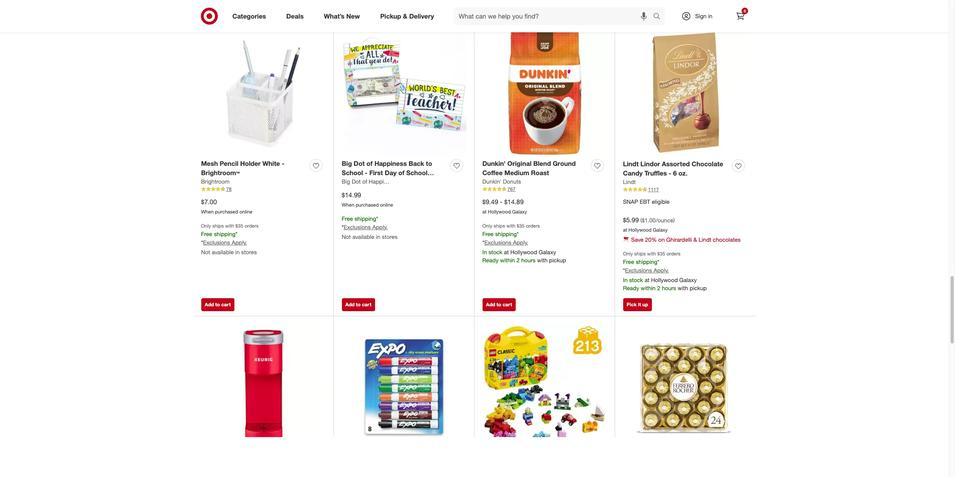 Task type: describe. For each thing, give the bounding box(es) containing it.
6 inside lindt lindor assorted chocolate candy truffles - 6 oz.
[[673, 170, 677, 178]]

$14.99 when purchased online
[[342, 191, 393, 208]]

$7.00
[[201, 198, 217, 206]]

new
[[346, 12, 360, 20]]

not inside only ships with $35 orders free shipping * * exclusions apply. not available in stores
[[201, 249, 210, 256]]

cart for $14.99
[[362, 302, 372, 308]]

to for dunkin' original blend ground coffee medium roast
[[497, 302, 501, 308]]

in for candy
[[623, 277, 628, 284]]

ghirardelli
[[667, 237, 692, 243]]

coffee
[[483, 169, 503, 177]]

2 for truffles
[[658, 285, 661, 292]]

money
[[409, 178, 429, 186]]

only ships with $35 orders free shipping * * exclusions apply. in stock at  hollywood galaxy ready within 2 hours with pickup for truffles
[[623, 251, 707, 292]]

original
[[508, 160, 532, 168]]

$5.99
[[623, 216, 639, 224]]

pencil
[[220, 160, 239, 168]]

)
[[674, 217, 675, 224]]

2 horizontal spatial orders
[[667, 251, 681, 257]]

what's
[[324, 12, 345, 20]]

brightroom™
[[201, 169, 240, 177]]

orders for $14.89
[[526, 223, 540, 229]]

gift
[[342, 188, 353, 196]]

lindt for lindt
[[623, 179, 636, 186]]

$1.00
[[642, 217, 656, 224]]

with for truffles
[[647, 251, 656, 257]]

- inside $9.49 - $14.89 at hollywood galaxy
[[500, 198, 503, 206]]

exclusions apply. link for dunkin' original blend ground coffee medium roast
[[485, 239, 528, 246]]

mesh
[[201, 160, 218, 168]]

lindt lindor assorted chocolate candy truffles - 6 oz.
[[623, 160, 724, 178]]

brightroom link
[[201, 178, 230, 186]]

what's new
[[324, 12, 360, 20]]

only ships with $35 orders free shipping * * exclusions apply. not available in stores
[[201, 223, 259, 256]]

8
[[421, 188, 425, 196]]

save
[[631, 237, 644, 243]]

categories link
[[226, 7, 276, 25]]

$5.99 ( $1.00 /ounce ) at hollywood galaxy
[[623, 216, 675, 233]]

of left 8
[[414, 188, 420, 196]]

assorted
[[662, 160, 690, 168]]

hollywood inside $9.49 - $14.89 at hollywood galaxy
[[488, 209, 511, 215]]

add to cart for $9.49
[[486, 302, 512, 308]]

hours for medium
[[522, 257, 536, 264]]

to for big dot of happiness back to school - first day of school teacher appreciation money and gift card holders - set of 8
[[356, 302, 361, 308]]

pickup
[[380, 12, 401, 20]]

pick it up
[[627, 302, 648, 308]]

only for when
[[201, 223, 211, 229]]

delivery
[[409, 12, 434, 20]]

purchased for $14.99
[[356, 202, 379, 208]]

pick it up button
[[623, 299, 652, 312]]

add to cart button for $9.49
[[483, 299, 516, 312]]

to for mesh pencil holder white - brightroom™
[[215, 302, 220, 308]]

chocolates
[[713, 237, 741, 243]]

apply. for mesh pencil holder white - brightroom™
[[232, 239, 247, 246]]

lindor
[[641, 160, 660, 168]]

1117 link
[[623, 186, 748, 194]]

- inside mesh pencil holder white - brightroom™
[[282, 160, 285, 168]]

exclusions inside free shipping * * exclusions apply. not available in stores
[[344, 224, 371, 231]]

sign
[[696, 13, 707, 19]]

exclusions for mesh pencil holder white - brightroom™
[[203, 239, 230, 246]]

add to cart for $7.00
[[205, 302, 231, 308]]

$35 for purchased
[[236, 223, 243, 229]]

lindt for lindt lindor assorted chocolate candy truffles - 6 oz.
[[623, 160, 639, 168]]

stores inside only ships with $35 orders free shipping * * exclusions apply. not available in stores
[[241, 249, 257, 256]]

big dot of happiness back to school - first day of school teacher appreciation money and gift card holders - set of 8 link
[[342, 159, 447, 196]]

stores inside free shipping * * exclusions apply. not available in stores
[[382, 234, 398, 240]]

free for mesh pencil holder white - brightroom™
[[201, 231, 212, 238]]

sign in link
[[675, 7, 725, 25]]

search
[[650, 13, 669, 21]]

truffles
[[645, 170, 667, 178]]

add to cart button for $7.00
[[201, 299, 234, 312]]

2 horizontal spatial only
[[623, 251, 633, 257]]

ground
[[553, 160, 576, 168]]

brightroom
[[201, 178, 230, 185]]

$9.49 - $14.89 at hollywood galaxy
[[483, 198, 527, 215]]

save 20% on ghirardelli & lindt chocolates
[[631, 237, 741, 243]]

dunkin' donuts link
[[483, 178, 521, 186]]

free shipping * * exclusions apply. not available in stores
[[342, 215, 398, 240]]

(
[[641, 217, 642, 224]]

pickup & delivery
[[380, 12, 434, 20]]

lindt lindor assorted chocolate candy truffles - 6 oz. link
[[623, 160, 729, 178]]

big for big dot of happiness
[[342, 178, 350, 185]]

767 link
[[483, 186, 607, 193]]

add to cart button for $14.99
[[342, 299, 375, 312]]

oz.
[[679, 170, 688, 178]]

candy
[[623, 170, 643, 178]]

exclusions apply. link down $14.99 when purchased online
[[344, 224, 388, 231]]

2 school from the left
[[406, 169, 428, 177]]

$9.49
[[483, 198, 498, 206]]

ready for coffee
[[483, 257, 499, 264]]

deals link
[[280, 7, 314, 25]]

$14.99
[[342, 191, 361, 199]]

sign in
[[696, 13, 713, 19]]

up
[[643, 302, 648, 308]]

add for $9.49
[[486, 302, 495, 308]]

dunkin' for dunkin' donuts
[[483, 178, 502, 185]]

pickup for roast
[[549, 257, 566, 264]]

cart for $9.49
[[503, 302, 512, 308]]

medium
[[505, 169, 529, 177]]

6 link
[[732, 7, 750, 25]]

only ships with $35 orders free shipping * * exclusions apply. in stock at  hollywood galaxy ready within 2 hours with pickup for medium
[[483, 223, 566, 264]]

snap
[[623, 199, 638, 205]]

categories
[[233, 12, 266, 20]]

exclusions apply. link for mesh pencil holder white - brightroom™
[[203, 239, 247, 246]]

dunkin' donuts
[[483, 178, 521, 185]]

2 horizontal spatial ships
[[635, 251, 646, 257]]

on
[[659, 237, 665, 243]]

donuts
[[503, 178, 521, 185]]

hours for truffles
[[662, 285, 676, 292]]

big dot of happiness link
[[342, 178, 396, 186]]

deals
[[286, 12, 304, 20]]

dunkin' original blend ground coffee medium roast link
[[483, 159, 588, 178]]

1 horizontal spatial 6
[[744, 8, 746, 13]]

add to cart for $14.99
[[346, 302, 372, 308]]

ships for when
[[212, 223, 224, 229]]

big for big dot of happiness back to school - first day of school teacher appreciation money and gift card holders - set of 8
[[342, 160, 352, 168]]

first
[[369, 169, 383, 177]]

apply. for lindt lindor assorted chocolate candy truffles - 6 oz.
[[654, 267, 669, 274]]

and
[[431, 178, 443, 186]]



Task type: locate. For each thing, give the bounding box(es) containing it.
0 horizontal spatial 6
[[673, 170, 677, 178]]

mesh pencil holder white - brightroom™
[[201, 160, 285, 177]]

free down $7.00
[[201, 231, 212, 238]]

card
[[355, 188, 370, 196]]

0 vertical spatial within
[[500, 257, 515, 264]]

2 horizontal spatial cart
[[503, 302, 512, 308]]

shipping inside free shipping * * exclusions apply. not available in stores
[[355, 215, 376, 222]]

& right ghirardelli
[[694, 237, 697, 243]]

mesh pencil holder white - brightroom™ link
[[201, 159, 307, 178]]

0 horizontal spatial &
[[403, 12, 408, 20]]

purchased down $7.00
[[215, 209, 238, 215]]

0 vertical spatial ready
[[483, 257, 499, 264]]

1 vertical spatial available
[[212, 249, 234, 256]]

apply. for dunkin' original blend ground coffee medium roast
[[513, 239, 528, 246]]

lindt inside lindt lindor assorted chocolate candy truffles - 6 oz.
[[623, 160, 639, 168]]

0 vertical spatial happiness
[[375, 160, 407, 168]]

teacher
[[342, 178, 366, 186]]

0 horizontal spatial in
[[235, 249, 240, 256]]

2 cart from the left
[[362, 302, 372, 308]]

- inside lindt lindor assorted chocolate candy truffles - 6 oz.
[[669, 170, 672, 178]]

happiness up day at the top of the page
[[375, 160, 407, 168]]

ready for candy
[[623, 285, 639, 292]]

only ships with $35 orders free shipping * * exclusions apply. in stock at  hollywood galaxy ready within 2 hours with pickup
[[483, 223, 566, 264], [623, 251, 707, 292]]

purchased down card
[[356, 202, 379, 208]]

exclusions apply. link down $7.00 when purchased online
[[203, 239, 247, 246]]

0 horizontal spatial ready
[[483, 257, 499, 264]]

1 horizontal spatial available
[[353, 234, 375, 240]]

1 vertical spatial happiness
[[369, 178, 396, 185]]

purchased inside $7.00 when purchased online
[[215, 209, 238, 215]]

online for $7.00
[[240, 209, 253, 215]]

shipping for lindt lindor assorted chocolate candy truffles - 6 oz.
[[636, 259, 658, 266]]

3 add from the left
[[486, 302, 495, 308]]

1 horizontal spatial online
[[380, 202, 393, 208]]

shipping down $9.49 - $14.89 at hollywood galaxy
[[495, 231, 517, 238]]

free for dunkin' original blend ground coffee medium roast
[[483, 231, 494, 238]]

dunkin' inside dunkin' donuts link
[[483, 178, 502, 185]]

free down $9.49 on the right of the page
[[483, 231, 494, 238]]

- right $9.49 on the right of the page
[[500, 198, 503, 206]]

online inside $14.99 when purchased online
[[380, 202, 393, 208]]

pick
[[627, 302, 637, 308]]

0 vertical spatial available
[[353, 234, 375, 240]]

when inside $14.99 when purchased online
[[342, 202, 355, 208]]

0 horizontal spatial add to cart button
[[201, 299, 234, 312]]

with inside only ships with $35 orders free shipping * * exclusions apply. not available in stores
[[225, 223, 234, 229]]

2 horizontal spatial add to cart
[[486, 302, 512, 308]]

when down $14.99
[[342, 202, 355, 208]]

eligible
[[652, 199, 670, 205]]

1 big from the top
[[342, 160, 352, 168]]

pickup & delivery link
[[374, 7, 444, 25]]

1 horizontal spatial cart
[[362, 302, 372, 308]]

lindt left chocolates
[[699, 237, 712, 243]]

happiness for big dot of happiness
[[369, 178, 396, 185]]

galaxy inside $5.99 ( $1.00 /ounce ) at hollywood galaxy
[[653, 227, 668, 233]]

dunkin' original blend ground coffee medium roast
[[483, 160, 576, 177]]

big dot of happiness
[[342, 178, 396, 185]]

2 vertical spatial in
[[235, 249, 240, 256]]

free for lindt lindor assorted chocolate candy truffles - 6 oz.
[[623, 259, 635, 266]]

0 horizontal spatial only
[[201, 223, 211, 229]]

within for truffles
[[641, 285, 656, 292]]

big inside big dot of happiness back to school - first day of school teacher appreciation money and gift card holders - set of 8
[[342, 160, 352, 168]]

shipping down "20%"
[[636, 259, 658, 266]]

exclusions down $7.00 when purchased online
[[203, 239, 230, 246]]

ships down $7.00 when purchased online
[[212, 223, 224, 229]]

0 vertical spatial stores
[[382, 234, 398, 240]]

of up first
[[367, 160, 373, 168]]

shipping for dunkin' original blend ground coffee medium roast
[[495, 231, 517, 238]]

2 horizontal spatial add
[[486, 302, 495, 308]]

3 cart from the left
[[503, 302, 512, 308]]

2 horizontal spatial add to cart button
[[483, 299, 516, 312]]

dunkin' down coffee in the right top of the page
[[483, 178, 502, 185]]

available inside only ships with $35 orders free shipping * * exclusions apply. not available in stores
[[212, 249, 234, 256]]

lego classic creative suitcase 10713 image
[[483, 325, 607, 450], [483, 325, 607, 450]]

search button
[[650, 7, 669, 27]]

- up big dot of happiness
[[365, 169, 368, 177]]

online down 'holders' at the left top
[[380, 202, 393, 208]]

$7.00 when purchased online
[[201, 198, 253, 215]]

stores
[[382, 234, 398, 240], [241, 249, 257, 256]]

lindt up candy
[[623, 160, 639, 168]]

1 horizontal spatial in
[[376, 234, 380, 240]]

add for $7.00
[[205, 302, 214, 308]]

1 dunkin' from the top
[[483, 160, 506, 168]]

- right the white
[[282, 160, 285, 168]]

orders
[[245, 223, 259, 229], [526, 223, 540, 229], [667, 251, 681, 257]]

0 vertical spatial 2
[[517, 257, 520, 264]]

2 for medium
[[517, 257, 520, 264]]

0 vertical spatial when
[[342, 202, 355, 208]]

when for $7.00
[[201, 209, 214, 215]]

0 vertical spatial pickup
[[549, 257, 566, 264]]

0 vertical spatial 6
[[744, 8, 746, 13]]

snap ebt eligible
[[623, 199, 670, 205]]

free inside free shipping * * exclusions apply. not available in stores
[[342, 215, 353, 222]]

1 vertical spatial pickup
[[690, 285, 707, 292]]

in
[[483, 249, 487, 256], [623, 277, 628, 284]]

in inside only ships with $35 orders free shipping * * exclusions apply. not available in stores
[[235, 249, 240, 256]]

in for coffee
[[483, 249, 487, 256]]

add to cart button
[[201, 299, 234, 312], [342, 299, 375, 312], [483, 299, 516, 312]]

white
[[263, 160, 280, 168]]

0 horizontal spatial within
[[500, 257, 515, 264]]

lindt down candy
[[623, 179, 636, 186]]

school down back
[[406, 169, 428, 177]]

0 vertical spatial dunkin'
[[483, 160, 506, 168]]

1 horizontal spatial add to cart button
[[342, 299, 375, 312]]

0 vertical spatial big
[[342, 160, 352, 168]]

0 horizontal spatial pickup
[[549, 257, 566, 264]]

1 horizontal spatial hours
[[662, 285, 676, 292]]

apply.
[[373, 224, 388, 231], [232, 239, 247, 246], [513, 239, 528, 246], [654, 267, 669, 274]]

keurig k-mini single-serve k-cup pod coffee maker image
[[201, 325, 326, 450], [201, 325, 326, 450]]

not
[[342, 234, 351, 240], [201, 249, 210, 256]]

shipping down $7.00 when purchased online
[[214, 231, 236, 238]]

dot up the teacher
[[354, 160, 365, 168]]

2 vertical spatial lindt
[[699, 237, 712, 243]]

- left set
[[397, 188, 400, 196]]

0 vertical spatial in
[[483, 249, 487, 256]]

1 add to cart from the left
[[205, 302, 231, 308]]

0 vertical spatial not
[[342, 234, 351, 240]]

dunkin' inside dunkin' original blend ground coffee medium roast
[[483, 160, 506, 168]]

2 add to cart from the left
[[346, 302, 372, 308]]

0 horizontal spatial not
[[201, 249, 210, 256]]

dot inside big dot of happiness back to school - first day of school teacher appreciation money and gift card holders - set of 8
[[354, 160, 365, 168]]

0 horizontal spatial purchased
[[215, 209, 238, 215]]

only down $9.49 on the right of the page
[[483, 223, 493, 229]]

exclusions apply. link
[[344, 224, 388, 231], [203, 239, 247, 246], [485, 239, 528, 246], [625, 267, 669, 274]]

appreciation
[[368, 178, 407, 186]]

1 vertical spatial hours
[[662, 285, 676, 292]]

dot up card
[[352, 178, 361, 185]]

0 horizontal spatial add to cart
[[205, 302, 231, 308]]

day
[[385, 169, 397, 177]]

1 vertical spatial purchased
[[215, 209, 238, 215]]

happiness up 'holders' at the left top
[[369, 178, 396, 185]]

chocolate
[[692, 160, 724, 168]]

What can we help you find? suggestions appear below search field
[[454, 7, 656, 25]]

big up gift
[[342, 178, 350, 185]]

purchased
[[356, 202, 379, 208], [215, 209, 238, 215]]

apply. inside free shipping * * exclusions apply. not available in stores
[[373, 224, 388, 231]]

big
[[342, 160, 352, 168], [342, 178, 350, 185]]

stock for candy
[[630, 277, 643, 284]]

set
[[402, 188, 412, 196]]

apply. inside only ships with $35 orders free shipping * * exclusions apply. not available in stores
[[232, 239, 247, 246]]

free down 'save'
[[623, 259, 635, 266]]

1 vertical spatial 2
[[658, 285, 661, 292]]

0 horizontal spatial online
[[240, 209, 253, 215]]

happiness inside big dot of happiness link
[[369, 178, 396, 185]]

orders down ghirardelli
[[667, 251, 681, 257]]

1 horizontal spatial only ships with $35 orders free shipping * * exclusions apply. in stock at  hollywood galaxy ready within 2 hours with pickup
[[623, 251, 707, 292]]

1 vertical spatial within
[[641, 285, 656, 292]]

$35 down $14.89
[[517, 223, 525, 229]]

of right day at the top of the page
[[399, 169, 405, 177]]

school
[[342, 169, 363, 177], [406, 169, 428, 177]]

orders inside only ships with $35 orders free shipping * * exclusions apply. not available in stores
[[245, 223, 259, 229]]

online down 78 "link" on the left top of the page
[[240, 209, 253, 215]]

hollywood inside $5.99 ( $1.00 /ounce ) at hollywood galaxy
[[629, 227, 652, 233]]

ships down $9.49 - $14.89 at hollywood galaxy
[[494, 223, 505, 229]]

of up card
[[362, 178, 367, 185]]

stock
[[489, 249, 503, 256], [630, 277, 643, 284]]

at inside $9.49 - $14.89 at hollywood galaxy
[[483, 209, 487, 215]]

pickup for -
[[690, 285, 707, 292]]

0 horizontal spatial ships
[[212, 223, 224, 229]]

exclusions down 'save'
[[625, 267, 652, 274]]

1 horizontal spatial only
[[483, 223, 493, 229]]

apply. down $14.99 when purchased online
[[373, 224, 388, 231]]

galaxy inside $9.49 - $14.89 at hollywood galaxy
[[512, 209, 527, 215]]

ferrero rocher fine hazelnut chocolates 24ct image
[[623, 325, 748, 450], [623, 325, 748, 450]]

1 vertical spatial online
[[240, 209, 253, 215]]

big dot of happiness back to school - first day of school teacher appreciation money and gift card holders - set of 8
[[342, 160, 443, 196]]

purchased inside $14.99 when purchased online
[[356, 202, 379, 208]]

purchased for $7.00
[[215, 209, 238, 215]]

only inside only ships with $35 orders free shipping * * exclusions apply. not available in stores
[[201, 223, 211, 229]]

it
[[638, 302, 641, 308]]

holders
[[371, 188, 395, 196]]

with for medium
[[507, 223, 516, 229]]

1 vertical spatial when
[[201, 209, 214, 215]]

ships inside only ships with $35 orders free shipping * * exclusions apply. not available in stores
[[212, 223, 224, 229]]

orders down $9.49 - $14.89 at hollywood galaxy
[[526, 223, 540, 229]]

$35 down on
[[658, 251, 666, 257]]

free inside only ships with $35 orders free shipping * * exclusions apply. not available in stores
[[201, 231, 212, 238]]

& right 'pickup'
[[403, 12, 408, 20]]

2 add from the left
[[346, 302, 355, 308]]

1 horizontal spatial school
[[406, 169, 428, 177]]

0 horizontal spatial add
[[205, 302, 214, 308]]

big up the teacher
[[342, 160, 352, 168]]

$35 down $7.00 when purchased online
[[236, 223, 243, 229]]

767
[[508, 186, 516, 192]]

at inside $5.99 ( $1.00 /ounce ) at hollywood galaxy
[[623, 227, 627, 233]]

3 add to cart button from the left
[[483, 299, 516, 312]]

1 horizontal spatial 2
[[658, 285, 661, 292]]

exclusions down $14.99 when purchased online
[[344, 224, 371, 231]]

roast
[[531, 169, 549, 177]]

0 horizontal spatial stock
[[489, 249, 503, 256]]

stock for coffee
[[489, 249, 503, 256]]

happiness for big dot of happiness back to school - first day of school teacher appreciation money and gift card holders - set of 8
[[375, 160, 407, 168]]

at
[[483, 209, 487, 215], [623, 227, 627, 233], [504, 249, 509, 256], [645, 277, 650, 284]]

1 horizontal spatial stock
[[630, 277, 643, 284]]

add
[[205, 302, 214, 308], [346, 302, 355, 308], [486, 302, 495, 308]]

1 cart from the left
[[221, 302, 231, 308]]

78
[[226, 186, 232, 192]]

apply. down on
[[654, 267, 669, 274]]

dot for big dot of happiness back to school - first day of school teacher appreciation money and gift card holders - set of 8
[[354, 160, 365, 168]]

0 vertical spatial purchased
[[356, 202, 379, 208]]

shipping down $14.99 when purchased online
[[355, 215, 376, 222]]

- down assorted
[[669, 170, 672, 178]]

1 vertical spatial dot
[[352, 178, 361, 185]]

0 horizontal spatial when
[[201, 209, 214, 215]]

of
[[367, 160, 373, 168], [399, 169, 405, 177], [362, 178, 367, 185], [414, 188, 420, 196]]

exclusions for lindt lindor assorted chocolate candy truffles - 6 oz.
[[625, 267, 652, 274]]

0 vertical spatial in
[[708, 13, 713, 19]]

what's new link
[[317, 7, 370, 25]]

dunkin' up coffee in the right top of the page
[[483, 160, 506, 168]]

exclusions apply. link down "20%"
[[625, 267, 669, 274]]

add for $14.99
[[346, 302, 355, 308]]

1 horizontal spatial add
[[346, 302, 355, 308]]

exclusions for dunkin' original blend ground coffee medium roast
[[485, 239, 512, 246]]

1 horizontal spatial $35
[[517, 223, 525, 229]]

0 vertical spatial online
[[380, 202, 393, 208]]

dunkin' original blend ground coffee medium roast image
[[483, 30, 607, 155], [483, 30, 607, 155]]

1 horizontal spatial orders
[[526, 223, 540, 229]]

ships for -
[[494, 223, 505, 229]]

free
[[342, 215, 353, 222], [201, 231, 212, 238], [483, 231, 494, 238], [623, 259, 635, 266]]

exclusions apply. link down $9.49 - $14.89 at hollywood galaxy
[[485, 239, 528, 246]]

1 vertical spatial in
[[376, 234, 380, 240]]

1 vertical spatial &
[[694, 237, 697, 243]]

dot
[[354, 160, 365, 168], [352, 178, 361, 185]]

2 horizontal spatial in
[[708, 13, 713, 19]]

school up the teacher
[[342, 169, 363, 177]]

back
[[409, 160, 424, 168]]

online
[[380, 202, 393, 208], [240, 209, 253, 215]]

happiness
[[375, 160, 407, 168], [369, 178, 396, 185]]

1 vertical spatial dunkin'
[[483, 178, 502, 185]]

78 link
[[201, 186, 326, 193]]

online inside $7.00 when purchased online
[[240, 209, 253, 215]]

only down $7.00
[[201, 223, 211, 229]]

0 horizontal spatial school
[[342, 169, 363, 177]]

dot for big dot of happiness
[[352, 178, 361, 185]]

exclusions apply. link for lindt lindor assorted chocolate candy truffles - 6 oz.
[[625, 267, 669, 274]]

1 horizontal spatial stores
[[382, 234, 398, 240]]

1117
[[648, 187, 659, 193]]

exclusions inside only ships with $35 orders free shipping * * exclusions apply. not available in stores
[[203, 239, 230, 246]]

1 add to cart button from the left
[[201, 299, 234, 312]]

ebt
[[640, 199, 651, 205]]

lindt link
[[623, 178, 636, 186]]

mesh pencil holder white - brightroom™ image
[[201, 30, 326, 155], [201, 30, 326, 155]]

shipping for mesh pencil holder white - brightroom™
[[214, 231, 236, 238]]

0 horizontal spatial only ships with $35 orders free shipping * * exclusions apply. in stock at  hollywood galaxy ready within 2 hours with pickup
[[483, 223, 566, 264]]

free down $14.99
[[342, 215, 353, 222]]

1 horizontal spatial within
[[641, 285, 656, 292]]

0 horizontal spatial available
[[212, 249, 234, 256]]

*
[[376, 215, 378, 222], [342, 224, 344, 231], [236, 231, 238, 238], [517, 231, 519, 238], [201, 239, 203, 246], [483, 239, 485, 246], [658, 259, 660, 266], [623, 267, 625, 274]]

$14.89
[[505, 198, 524, 206]]

1 add from the left
[[205, 302, 214, 308]]

$35 for $14.89
[[517, 223, 525, 229]]

1 horizontal spatial pickup
[[690, 285, 707, 292]]

hours
[[522, 257, 536, 264], [662, 285, 676, 292]]

1 vertical spatial lindt
[[623, 179, 636, 186]]

20%
[[645, 237, 657, 243]]

1 vertical spatial stock
[[630, 277, 643, 284]]

1 horizontal spatial in
[[623, 277, 628, 284]]

orders for purchased
[[245, 223, 259, 229]]

within for medium
[[500, 257, 515, 264]]

shipping
[[355, 215, 376, 222], [214, 231, 236, 238], [495, 231, 517, 238], [636, 259, 658, 266]]

1 horizontal spatial &
[[694, 237, 697, 243]]

2 dunkin' from the top
[[483, 178, 502, 185]]

only for -
[[483, 223, 493, 229]]

to
[[426, 160, 432, 168], [215, 302, 220, 308], [356, 302, 361, 308], [497, 302, 501, 308]]

1 horizontal spatial not
[[342, 234, 351, 240]]

cart for $7.00
[[221, 302, 231, 308]]

big dot of happiness back to school - first day of school teacher appreciation money and gift card holders - set of 8 image
[[342, 30, 466, 155], [342, 30, 466, 155]]

1 horizontal spatial ships
[[494, 223, 505, 229]]

orders down $7.00 when purchased online
[[245, 223, 259, 229]]

$35 inside only ships with $35 orders free shipping * * exclusions apply. not available in stores
[[236, 223, 243, 229]]

1 horizontal spatial add to cart
[[346, 302, 372, 308]]

0 horizontal spatial orders
[[245, 223, 259, 229]]

0 vertical spatial dot
[[354, 160, 365, 168]]

in inside free shipping * * exclusions apply. not available in stores
[[376, 234, 380, 240]]

when inside $7.00 when purchased online
[[201, 209, 214, 215]]

available inside free shipping * * exclusions apply. not available in stores
[[353, 234, 375, 240]]

0 horizontal spatial $35
[[236, 223, 243, 229]]

to inside big dot of happiness back to school - first day of school teacher appreciation money and gift card holders - set of 8
[[426, 160, 432, 168]]

2 horizontal spatial $35
[[658, 251, 666, 257]]

2 add to cart button from the left
[[342, 299, 375, 312]]

exclusions down $9.49 - $14.89 at hollywood galaxy
[[485, 239, 512, 246]]

expo 8pk dry erase markers chisel tip multicolored image
[[342, 325, 466, 450], [342, 325, 466, 450]]

0 horizontal spatial in
[[483, 249, 487, 256]]

1 vertical spatial in
[[623, 277, 628, 284]]

0 vertical spatial stock
[[489, 249, 503, 256]]

1 school from the left
[[342, 169, 363, 177]]

when down $7.00
[[201, 209, 214, 215]]

0 horizontal spatial cart
[[221, 302, 231, 308]]

happiness inside big dot of happiness back to school - first day of school teacher appreciation money and gift card holders - set of 8
[[375, 160, 407, 168]]

&
[[403, 12, 408, 20], [694, 237, 697, 243]]

blend
[[534, 160, 551, 168]]

0 horizontal spatial 2
[[517, 257, 520, 264]]

/ounce
[[656, 217, 674, 224]]

holder
[[240, 160, 261, 168]]

apply. down $9.49 - $14.89 at hollywood galaxy
[[513, 239, 528, 246]]

lindt lindor assorted chocolate candy truffles - 6 oz. image
[[623, 30, 748, 155], [623, 30, 748, 155]]

1 vertical spatial not
[[201, 249, 210, 256]]

2 big from the top
[[342, 178, 350, 185]]

0 vertical spatial hours
[[522, 257, 536, 264]]

dunkin' for dunkin' original blend ground coffee medium roast
[[483, 160, 506, 168]]

apply. down $7.00 when purchased online
[[232, 239, 247, 246]]

when for $14.99
[[342, 202, 355, 208]]

1 vertical spatial stores
[[241, 249, 257, 256]]

cart
[[221, 302, 231, 308], [362, 302, 372, 308], [503, 302, 512, 308]]

0 horizontal spatial hours
[[522, 257, 536, 264]]

when
[[342, 202, 355, 208], [201, 209, 214, 215]]

only down 'save'
[[623, 251, 633, 257]]

exclusions
[[344, 224, 371, 231], [203, 239, 230, 246], [485, 239, 512, 246], [625, 267, 652, 274]]

1 vertical spatial 6
[[673, 170, 677, 178]]

1 vertical spatial big
[[342, 178, 350, 185]]

1 vertical spatial ready
[[623, 285, 639, 292]]

online for $14.99
[[380, 202, 393, 208]]

with for brightroom™
[[225, 223, 234, 229]]

not inside free shipping * * exclusions apply. not available in stores
[[342, 234, 351, 240]]

shipping inside only ships with $35 orders free shipping * * exclusions apply. not available in stores
[[214, 231, 236, 238]]

ships
[[212, 223, 224, 229], [494, 223, 505, 229], [635, 251, 646, 257]]

3 add to cart from the left
[[486, 302, 512, 308]]

ready
[[483, 257, 499, 264], [623, 285, 639, 292]]

ships down 'save'
[[635, 251, 646, 257]]

1 horizontal spatial when
[[342, 202, 355, 208]]

lindt
[[623, 160, 639, 168], [623, 179, 636, 186], [699, 237, 712, 243]]



Task type: vqa. For each thing, say whether or not it's contained in the screenshot.
All filters dialog
no



